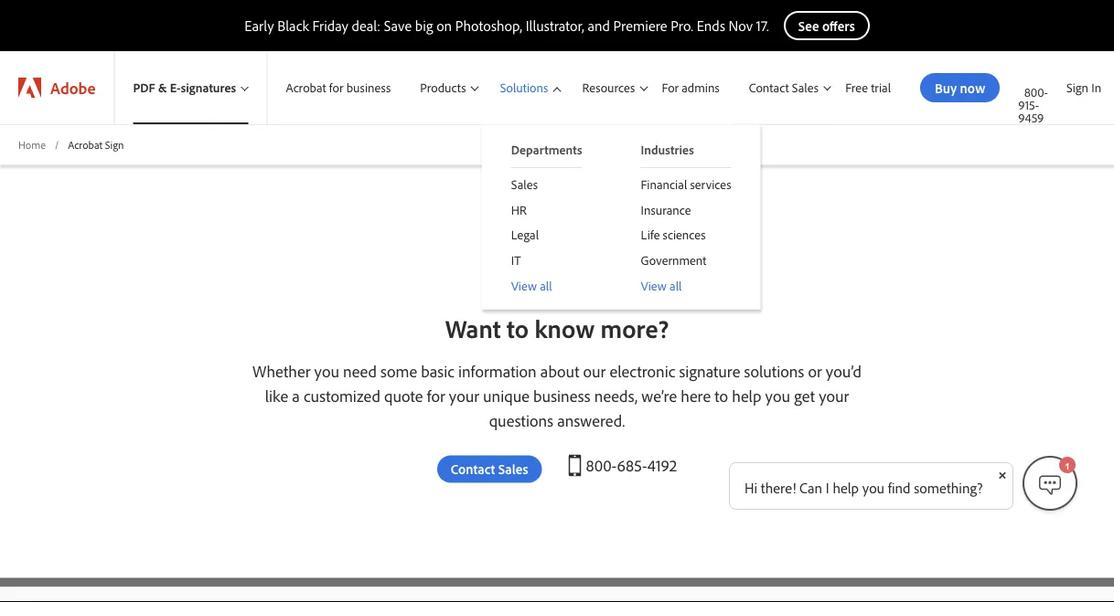 Task type: describe. For each thing, give the bounding box(es) containing it.
all for it
[[540, 278, 552, 294]]

view all for government
[[641, 278, 682, 294]]

early black friday deal: save big on photoshop, illustrator, and premiere pro. ends nov 17.
[[244, 16, 769, 35]]

0 horizontal spatial for
[[329, 80, 344, 96]]

services
[[690, 177, 731, 193]]

whether you need some basic information about our electronic signature solutions or you'd like a customized quote for your unique business needs, we're here to help you get your questions answered.
[[253, 361, 862, 431]]

1 vertical spatial sales
[[511, 177, 538, 193]]

more?
[[601, 312, 669, 345]]

here
[[681, 386, 711, 407]]

for admins
[[662, 80, 720, 96]]

&
[[158, 80, 167, 96]]

800-685-4192
[[586, 456, 677, 477]]

unique
[[483, 386, 530, 407]]

17.
[[756, 16, 769, 35]]

get
[[794, 386, 815, 407]]

contact sales link
[[437, 456, 542, 484]]

resources
[[582, 80, 635, 96]]

can
[[800, 479, 823, 498]]

acrobat sign
[[68, 138, 124, 151]]

pdf & e-signatures button
[[115, 51, 267, 124]]

we're
[[642, 386, 677, 407]]

photoshop,
[[456, 16, 522, 35]]

0 horizontal spatial sign
[[105, 138, 124, 151]]

view for government
[[641, 278, 667, 294]]

1 horizontal spatial help
[[833, 479, 859, 498]]

insurance link
[[612, 197, 761, 222]]

view for it
[[511, 278, 537, 294]]

hi
[[745, 479, 758, 498]]

home link
[[18, 137, 46, 153]]

pdf
[[133, 80, 155, 96]]

e-
[[170, 80, 181, 96]]

view all link for government
[[612, 273, 761, 298]]

insurance
[[641, 202, 691, 218]]

pro.
[[671, 16, 694, 35]]

know
[[535, 312, 595, 345]]

solutions
[[500, 80, 548, 96]]

contact sales for contact sales link
[[451, 461, 528, 478]]

free
[[846, 80, 868, 96]]

800- for 685-
[[586, 456, 617, 477]]

illustrator,
[[526, 16, 584, 35]]

information
[[458, 361, 537, 382]]

hi there! can i help you find something?
[[745, 479, 983, 498]]

1
[[1065, 462, 1070, 472]]

acrobat for acrobat sign
[[68, 138, 103, 151]]

to inside whether you need some basic information about our electronic signature solutions or you'd like a customized quote for your unique business needs, we're here to help you get your questions answered.
[[715, 386, 728, 407]]

our
[[583, 361, 606, 382]]

basic
[[421, 361, 455, 382]]

quote
[[384, 386, 423, 407]]

electronic
[[610, 361, 676, 382]]

solutions
[[744, 361, 804, 382]]

0 horizontal spatial to
[[507, 312, 529, 345]]

life sciences link
[[612, 222, 761, 248]]

sign inside button
[[1067, 80, 1089, 96]]

industries
[[641, 142, 694, 158]]

financial services
[[641, 177, 731, 193]]

0 vertical spatial you
[[314, 361, 339, 382]]

it link
[[482, 248, 612, 273]]

for
[[662, 80, 679, 96]]

some
[[381, 361, 417, 382]]

departments
[[511, 142, 582, 158]]

view all for it
[[511, 278, 552, 294]]

1 horizontal spatial you
[[765, 386, 790, 407]]

contact sales for the contact sales dropdown button
[[749, 79, 819, 95]]

answered.
[[557, 411, 625, 431]]

early
[[244, 16, 274, 35]]

find
[[888, 479, 911, 498]]

questions
[[489, 411, 554, 431]]

financial services link
[[612, 168, 761, 197]]

there!
[[761, 479, 796, 498]]

admins
[[682, 80, 720, 96]]

acrobat for business link
[[268, 51, 402, 124]]

free trial
[[846, 80, 891, 96]]

sciences
[[663, 227, 706, 243]]

legal link
[[482, 222, 612, 248]]

want to know more?
[[445, 312, 669, 345]]

black
[[278, 16, 309, 35]]



Task type: locate. For each thing, give the bounding box(es) containing it.
big
[[415, 16, 433, 35]]

0 horizontal spatial you
[[314, 361, 339, 382]]

1 horizontal spatial all
[[670, 278, 682, 294]]

acrobat
[[286, 80, 326, 96], [68, 138, 103, 151]]

685-
[[617, 456, 648, 477]]

products
[[420, 80, 466, 96]]

0 vertical spatial contact sales
[[749, 79, 819, 95]]

915-
[[1019, 97, 1039, 113]]

to
[[507, 312, 529, 345], [715, 386, 728, 407]]

nov
[[729, 16, 753, 35]]

business down the deal:
[[346, 80, 391, 96]]

help down 'solutions'
[[732, 386, 762, 407]]

free trial link
[[835, 51, 902, 124]]

1 vertical spatial sign
[[105, 138, 124, 151]]

1 vertical spatial contact
[[451, 461, 495, 478]]

contact down 17. on the right of the page
[[749, 79, 789, 95]]

you
[[314, 361, 339, 382], [765, 386, 790, 407], [862, 479, 885, 498]]

contact sales down questions
[[451, 461, 528, 478]]

2 view all link from the left
[[612, 273, 761, 298]]

0 vertical spatial help
[[732, 386, 762, 407]]

acrobat right the 'home' at the left of the page
[[68, 138, 103, 151]]

0 vertical spatial acrobat
[[286, 80, 326, 96]]

1 horizontal spatial to
[[715, 386, 728, 407]]

business
[[346, 80, 391, 96], [533, 386, 591, 407]]

0 vertical spatial contact
[[749, 79, 789, 95]]

1 vertical spatial acrobat
[[68, 138, 103, 151]]

2 your from the left
[[819, 386, 849, 407]]

help right i
[[833, 479, 859, 498]]

all for government
[[670, 278, 682, 294]]

0 vertical spatial sales
[[792, 79, 819, 95]]

1 horizontal spatial view all
[[641, 278, 682, 294]]

legal
[[511, 227, 539, 243]]

0 horizontal spatial contact sales
[[451, 461, 528, 478]]

0 vertical spatial sign
[[1067, 80, 1089, 96]]

800- 915- 9459 link
[[1019, 84, 1048, 126]]

view all link down 'it'
[[482, 273, 612, 298]]

1 view from the left
[[511, 278, 537, 294]]

sales down questions
[[498, 461, 528, 478]]

0 horizontal spatial all
[[540, 278, 552, 294]]

0 horizontal spatial contact
[[451, 461, 495, 478]]

1 button
[[1023, 457, 1078, 511]]

acrobat for business
[[286, 80, 391, 96]]

sign left in at the top of the page
[[1067, 80, 1089, 96]]

for down basic
[[427, 386, 445, 407]]

to right here
[[715, 386, 728, 407]]

contact sales inside dropdown button
[[749, 79, 819, 95]]

want
[[445, 312, 501, 345]]

products button
[[402, 51, 482, 124]]

1 horizontal spatial 800-
[[1024, 84, 1048, 100]]

save
[[384, 16, 412, 35]]

contact sales
[[749, 79, 819, 95], [451, 461, 528, 478]]

adobe
[[50, 77, 96, 98]]

ends
[[697, 16, 725, 35]]

all down government
[[670, 278, 682, 294]]

deal:
[[352, 16, 381, 35]]

1 view all link from the left
[[482, 273, 612, 298]]

business down the about
[[533, 386, 591, 407]]

contact down questions
[[451, 461, 495, 478]]

2 vertical spatial you
[[862, 479, 885, 498]]

contact for the contact sales dropdown button
[[749, 79, 789, 95]]

1 vertical spatial contact sales
[[451, 461, 528, 478]]

or
[[808, 361, 822, 382]]

needs,
[[594, 386, 638, 407]]

contact sales down 17. on the right of the page
[[749, 79, 819, 95]]

0 vertical spatial 800-
[[1024, 84, 1048, 100]]

your down you'd
[[819, 386, 849, 407]]

whether
[[253, 361, 311, 382]]

sales
[[792, 79, 819, 95], [511, 177, 538, 193], [498, 461, 528, 478]]

1 horizontal spatial sign
[[1067, 80, 1089, 96]]

800- up 9459
[[1024, 84, 1048, 100]]

it
[[511, 252, 521, 268]]

view all link for it
[[482, 273, 612, 298]]

1 all from the left
[[540, 278, 552, 294]]

sales left "free" on the top of the page
[[792, 79, 819, 95]]

you up customized
[[314, 361, 339, 382]]

adobe link
[[0, 51, 114, 124]]

all down it link
[[540, 278, 552, 294]]

0 horizontal spatial business
[[346, 80, 391, 96]]

like
[[265, 386, 288, 407]]

contact for contact sales link
[[451, 461, 495, 478]]

4192
[[648, 456, 677, 477]]

0 vertical spatial for
[[329, 80, 344, 96]]

trial
[[871, 80, 891, 96]]

sales up hr
[[511, 177, 538, 193]]

sales inside dropdown button
[[792, 79, 819, 95]]

your down basic
[[449, 386, 479, 407]]

sales for contact sales link
[[498, 461, 528, 478]]

view all link down government
[[612, 273, 761, 298]]

1 your from the left
[[449, 386, 479, 407]]

sales for the contact sales dropdown button
[[792, 79, 819, 95]]

signature
[[679, 361, 741, 382]]

sign down adobe link
[[105, 138, 124, 151]]

friday
[[313, 16, 348, 35]]

home
[[18, 138, 46, 151]]

sign in
[[1067, 80, 1102, 96]]

9459
[[1019, 110, 1044, 126]]

0 horizontal spatial help
[[732, 386, 762, 407]]

1 vertical spatial for
[[427, 386, 445, 407]]

1 horizontal spatial contact
[[749, 79, 789, 95]]

800-685-4192 link
[[564, 455, 677, 477]]

1 vertical spatial you
[[765, 386, 790, 407]]

something?
[[914, 479, 983, 498]]

for admins link
[[651, 51, 731, 124]]

to right want
[[507, 312, 529, 345]]

view all down it link
[[511, 278, 552, 294]]

help
[[732, 386, 762, 407], [833, 479, 859, 498]]

your
[[449, 386, 479, 407], [819, 386, 849, 407]]

800- inside 800- 915- 9459
[[1024, 84, 1048, 100]]

1 vertical spatial business
[[533, 386, 591, 407]]

solutions button
[[482, 51, 564, 124]]

i
[[826, 479, 830, 498]]

government
[[641, 252, 707, 268]]

you down 'solutions'
[[765, 386, 790, 407]]

0 horizontal spatial 800-
[[586, 456, 617, 477]]

view all
[[511, 278, 552, 294], [641, 278, 682, 294]]

about
[[541, 361, 580, 382]]

1 horizontal spatial business
[[533, 386, 591, 407]]

life sciences
[[641, 227, 706, 243]]

premiere
[[614, 16, 668, 35]]

1 vertical spatial 800-
[[586, 456, 617, 477]]

0 horizontal spatial view
[[511, 278, 537, 294]]

800- 915- 9459
[[1019, 84, 1048, 126]]

for down friday
[[329, 80, 344, 96]]

for inside whether you need some basic information about our electronic signature solutions or you'd like a customized quote for your unique business needs, we're here to help you get your questions answered.
[[427, 386, 445, 407]]

you'd
[[826, 361, 862, 382]]

2 horizontal spatial you
[[862, 479, 885, 498]]

0 horizontal spatial your
[[449, 386, 479, 407]]

a
[[292, 386, 300, 407]]

contact inside dropdown button
[[749, 79, 789, 95]]

2 vertical spatial sales
[[498, 461, 528, 478]]

1 vertical spatial help
[[833, 479, 859, 498]]

2 view all from the left
[[641, 278, 682, 294]]

financial
[[641, 177, 687, 193]]

1 horizontal spatial view
[[641, 278, 667, 294]]

government link
[[612, 248, 761, 273]]

contact sales button
[[731, 51, 835, 124]]

1 view all from the left
[[511, 278, 552, 294]]

in
[[1092, 80, 1102, 96]]

800- for 915-
[[1024, 84, 1048, 100]]

2 view from the left
[[641, 278, 667, 294]]

customized
[[304, 386, 380, 407]]

you left find
[[862, 479, 885, 498]]

hr link
[[482, 197, 612, 222]]

on
[[437, 16, 452, 35]]

0 horizontal spatial acrobat
[[68, 138, 103, 151]]

1 vertical spatial to
[[715, 386, 728, 407]]

business inside whether you need some basic information about our electronic signature solutions or you'd like a customized quote for your unique business needs, we're here to help you get your questions answered.
[[533, 386, 591, 407]]

view down 'it'
[[511, 278, 537, 294]]

2 all from the left
[[670, 278, 682, 294]]

acrobat down black
[[286, 80, 326, 96]]

life
[[641, 227, 660, 243]]

view down government
[[641, 278, 667, 294]]

1 horizontal spatial for
[[427, 386, 445, 407]]

0 horizontal spatial view all
[[511, 278, 552, 294]]

pdf & e-signatures
[[133, 80, 236, 96]]

800- down answered.
[[586, 456, 617, 477]]

view all down government
[[641, 278, 682, 294]]

need
[[343, 361, 377, 382]]

1 horizontal spatial acrobat
[[286, 80, 326, 96]]

for
[[329, 80, 344, 96], [427, 386, 445, 407]]

view
[[511, 278, 537, 294], [641, 278, 667, 294]]

acrobat for acrobat for business
[[286, 80, 326, 96]]

1 horizontal spatial contact sales
[[749, 79, 819, 95]]

sign in button
[[1063, 72, 1105, 103]]

and
[[588, 16, 610, 35]]

1 horizontal spatial your
[[819, 386, 849, 407]]

0 vertical spatial to
[[507, 312, 529, 345]]

sign
[[1067, 80, 1089, 96], [105, 138, 124, 151]]

sales link
[[482, 168, 612, 197]]

hr
[[511, 202, 527, 218]]

0 vertical spatial business
[[346, 80, 391, 96]]

help inside whether you need some basic information about our electronic signature solutions or you'd like a customized quote for your unique business needs, we're here to help you get your questions answered.
[[732, 386, 762, 407]]



Task type: vqa. For each thing, say whether or not it's contained in the screenshot.
685-
yes



